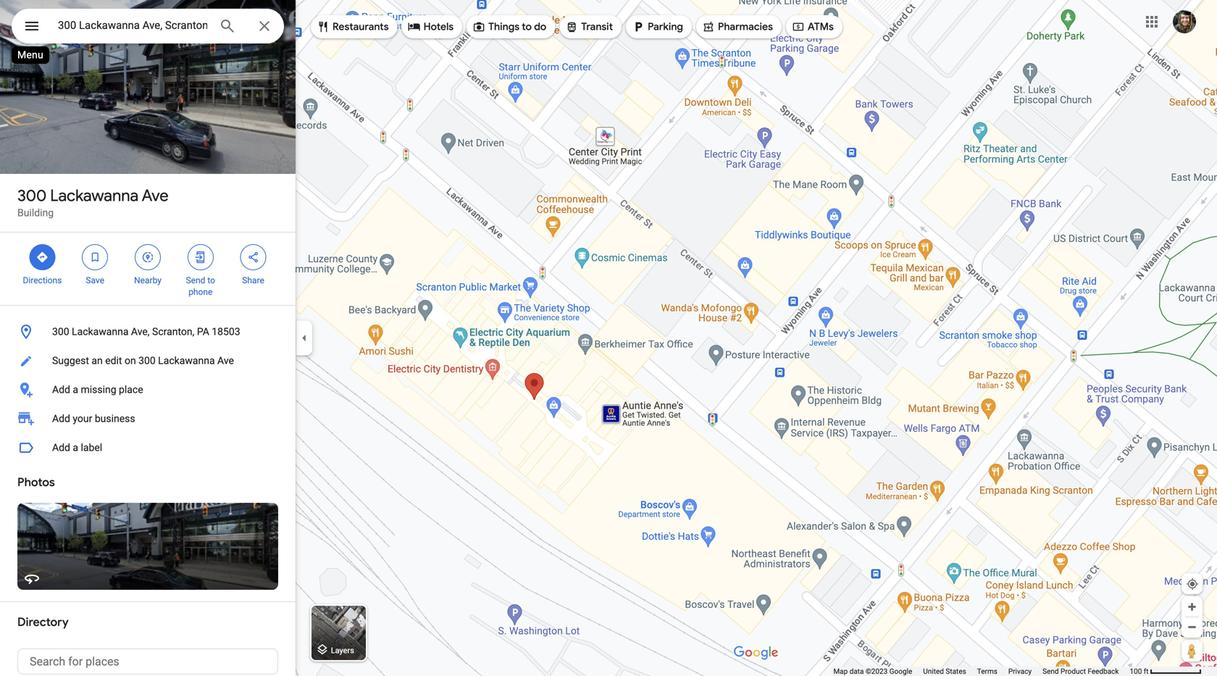 Task type: vqa. For each thing, say whether or not it's contained in the screenshot.
109 within button
no



Task type: describe. For each thing, give the bounding box(es) containing it.
map data ©2023 google
[[834, 667, 913, 676]]

 things to do
[[473, 19, 547, 35]]

300 Lackawanna Ave, Scranton, PA 18503 field
[[12, 9, 284, 43]]

states
[[946, 667, 967, 676]]

photos
[[17, 475, 55, 490]]

lackawanna for ave
[[50, 186, 139, 206]]

 parking
[[632, 19, 683, 35]]

scranton,
[[152, 326, 195, 338]]

send to phone
[[186, 275, 215, 297]]

300 lackawanna ave main content
[[0, 0, 296, 676]]

add a label
[[52, 442, 102, 454]]

business
[[95, 413, 135, 425]]

collapse side panel image
[[296, 330, 312, 346]]

to inside send to phone
[[208, 275, 215, 286]]

 hotels
[[408, 19, 454, 35]]

your
[[73, 413, 92, 425]]

100
[[1130, 667, 1143, 676]]

ft
[[1144, 667, 1149, 676]]

building
[[17, 207, 54, 219]]

show street view coverage image
[[1182, 640, 1203, 662]]

 button
[[12, 9, 52, 46]]

directory
[[17, 615, 69, 630]]

show your location image
[[1187, 578, 1200, 591]]


[[473, 19, 486, 35]]


[[89, 249, 102, 265]]

united states
[[924, 667, 967, 676]]

add for add your business
[[52, 413, 70, 425]]


[[632, 19, 645, 35]]

phone
[[189, 287, 213, 297]]

100 ft button
[[1130, 667, 1202, 676]]

actions for 300 lackawanna ave region
[[0, 233, 296, 305]]

add a missing place button
[[0, 375, 296, 404]]


[[141, 249, 154, 265]]

add for add a missing place
[[52, 384, 70, 396]]

ave,
[[131, 326, 150, 338]]

send for send to phone
[[186, 275, 205, 286]]

product
[[1061, 667, 1087, 676]]

ave inside 300 lackawanna ave building
[[142, 186, 169, 206]]

atms
[[808, 20, 834, 33]]

share
[[242, 275, 264, 286]]

lackawanna for ave,
[[72, 326, 129, 338]]

add a label button
[[0, 433, 296, 462]]

terms
[[978, 667, 998, 676]]

 pharmacies
[[702, 19, 773, 35]]

feedback
[[1088, 667, 1119, 676]]


[[36, 249, 49, 265]]

parking
[[648, 20, 683, 33]]

none field inside 300 lackawanna ave, scranton, pa 18503 field
[[58, 17, 207, 34]]

things
[[489, 20, 520, 33]]

 transit
[[566, 19, 613, 35]]

restaurants
[[333, 20, 389, 33]]


[[566, 19, 579, 35]]

a for missing
[[73, 384, 78, 396]]

layers
[[331, 646, 354, 655]]

missing
[[81, 384, 116, 396]]



Task type: locate. For each thing, give the bounding box(es) containing it.
1 horizontal spatial ave
[[217, 355, 234, 367]]

nearby
[[134, 275, 162, 286]]

send up the phone
[[186, 275, 205, 286]]

0 horizontal spatial ave
[[142, 186, 169, 206]]

0 horizontal spatial 300
[[17, 186, 47, 206]]

300 right on
[[139, 355, 156, 367]]

add left "your"
[[52, 413, 70, 425]]

300 inside "button"
[[52, 326, 69, 338]]


[[247, 249, 260, 265]]

1 vertical spatial add
[[52, 413, 70, 425]]

united states button
[[924, 667, 967, 676]]

2 horizontal spatial 300
[[139, 355, 156, 367]]

300 lackawanna ave building
[[17, 186, 169, 219]]


[[408, 19, 421, 35]]

ave down '18503'
[[217, 355, 234, 367]]

lackawanna up 'an'
[[72, 326, 129, 338]]

google maps element
[[0, 0, 1218, 676]]


[[317, 19, 330, 35]]

1 horizontal spatial to
[[522, 20, 532, 33]]

directions
[[23, 275, 62, 286]]

to up the phone
[[208, 275, 215, 286]]

do
[[534, 20, 547, 33]]

to left do
[[522, 20, 532, 33]]

send inside send to phone
[[186, 275, 205, 286]]

1 vertical spatial lackawanna
[[72, 326, 129, 338]]

300 for ave,
[[52, 326, 69, 338]]

lackawanna inside "button"
[[72, 326, 129, 338]]

edit
[[105, 355, 122, 367]]

send product feedback
[[1043, 667, 1119, 676]]

1 a from the top
[[73, 384, 78, 396]]

3 add from the top
[[52, 442, 70, 454]]

send for send product feedback
[[1043, 667, 1059, 676]]

terms button
[[978, 667, 998, 676]]

1 add from the top
[[52, 384, 70, 396]]

suggest
[[52, 355, 89, 367]]

add down suggest
[[52, 384, 70, 396]]

to inside  things to do
[[522, 20, 532, 33]]

add left label
[[52, 442, 70, 454]]

300 for ave
[[17, 186, 47, 206]]

2 a from the top
[[73, 442, 78, 454]]

send inside send product feedback button
[[1043, 667, 1059, 676]]

300 lackawanna ave, scranton, pa 18503 button
[[0, 317, 296, 346]]

google account: giulia masi  
(giulia.masi@adept.ai) image
[[1174, 10, 1197, 33]]


[[23, 16, 41, 37]]


[[702, 19, 715, 35]]

300 up building
[[17, 186, 47, 206]]

1 horizontal spatial send
[[1043, 667, 1059, 676]]

lackawanna
[[50, 186, 139, 206], [72, 326, 129, 338], [158, 355, 215, 367]]

0 horizontal spatial to
[[208, 275, 215, 286]]

add
[[52, 384, 70, 396], [52, 413, 70, 425], [52, 442, 70, 454]]

zoom out image
[[1187, 622, 1198, 633]]


[[792, 19, 805, 35]]

send product feedback button
[[1043, 667, 1119, 676]]

a for label
[[73, 442, 78, 454]]

add your business
[[52, 413, 135, 425]]

lackawanna up building
[[50, 186, 139, 206]]

send left product
[[1043, 667, 1059, 676]]

1 vertical spatial send
[[1043, 667, 1059, 676]]

lackawanna inside 300 lackawanna ave building
[[50, 186, 139, 206]]

0 vertical spatial ave
[[142, 186, 169, 206]]


[[194, 249, 207, 265]]

18503
[[212, 326, 240, 338]]

send
[[186, 275, 205, 286], [1043, 667, 1059, 676]]

0 vertical spatial 300
[[17, 186, 47, 206]]

2 vertical spatial lackawanna
[[158, 355, 215, 367]]

0 vertical spatial send
[[186, 275, 205, 286]]

to
[[522, 20, 532, 33], [208, 275, 215, 286]]

ave inside button
[[217, 355, 234, 367]]

pharmacies
[[718, 20, 773, 33]]

©2023
[[866, 667, 888, 676]]

None field
[[58, 17, 207, 34]]

2 vertical spatial add
[[52, 442, 70, 454]]

add a missing place
[[52, 384, 143, 396]]

a left label
[[73, 442, 78, 454]]

1 vertical spatial 300
[[52, 326, 69, 338]]

 atms
[[792, 19, 834, 35]]

300 lackawanna ave, scranton, pa 18503
[[52, 326, 240, 338]]

1 vertical spatial a
[[73, 442, 78, 454]]

privacy button
[[1009, 667, 1032, 676]]

on
[[125, 355, 136, 367]]

add your business link
[[0, 404, 296, 433]]

map
[[834, 667, 848, 676]]

zoom in image
[[1187, 602, 1198, 612]]

0 vertical spatial add
[[52, 384, 70, 396]]

 search field
[[12, 9, 284, 46]]

hotels
[[424, 20, 454, 33]]

300 inside 300 lackawanna ave building
[[17, 186, 47, 206]]

0 vertical spatial a
[[73, 384, 78, 396]]

1 vertical spatial ave
[[217, 355, 234, 367]]

pa
[[197, 326, 209, 338]]

add for add a label
[[52, 442, 70, 454]]

footer
[[834, 667, 1130, 676]]

a left the missing
[[73, 384, 78, 396]]

an
[[92, 355, 103, 367]]

ave up 
[[142, 186, 169, 206]]

300 inside button
[[139, 355, 156, 367]]

1 horizontal spatial 300
[[52, 326, 69, 338]]

lackawanna inside button
[[158, 355, 215, 367]]

place
[[119, 384, 143, 396]]

2 vertical spatial 300
[[139, 355, 156, 367]]

united
[[924, 667, 944, 676]]

1 vertical spatial to
[[208, 275, 215, 286]]

save
[[86, 275, 104, 286]]

lackawanna down the scranton,
[[158, 355, 215, 367]]

ave
[[142, 186, 169, 206], [217, 355, 234, 367]]

suggest an edit on 300 lackawanna ave
[[52, 355, 234, 367]]

footer containing map data ©2023 google
[[834, 667, 1130, 676]]

None text field
[[17, 649, 278, 675]]

privacy
[[1009, 667, 1032, 676]]

label
[[81, 442, 102, 454]]

100 ft
[[1130, 667, 1149, 676]]

0 vertical spatial lackawanna
[[50, 186, 139, 206]]

suggest an edit on 300 lackawanna ave button
[[0, 346, 296, 375]]

0 vertical spatial to
[[522, 20, 532, 33]]

footer inside google maps element
[[834, 667, 1130, 676]]

300 up suggest
[[52, 326, 69, 338]]

none text field inside 300 lackawanna ave main content
[[17, 649, 278, 675]]

data
[[850, 667, 864, 676]]

transit
[[582, 20, 613, 33]]

a
[[73, 384, 78, 396], [73, 442, 78, 454]]

300
[[17, 186, 47, 206], [52, 326, 69, 338], [139, 355, 156, 367]]

google
[[890, 667, 913, 676]]

2 add from the top
[[52, 413, 70, 425]]

 restaurants
[[317, 19, 389, 35]]

0 horizontal spatial send
[[186, 275, 205, 286]]



